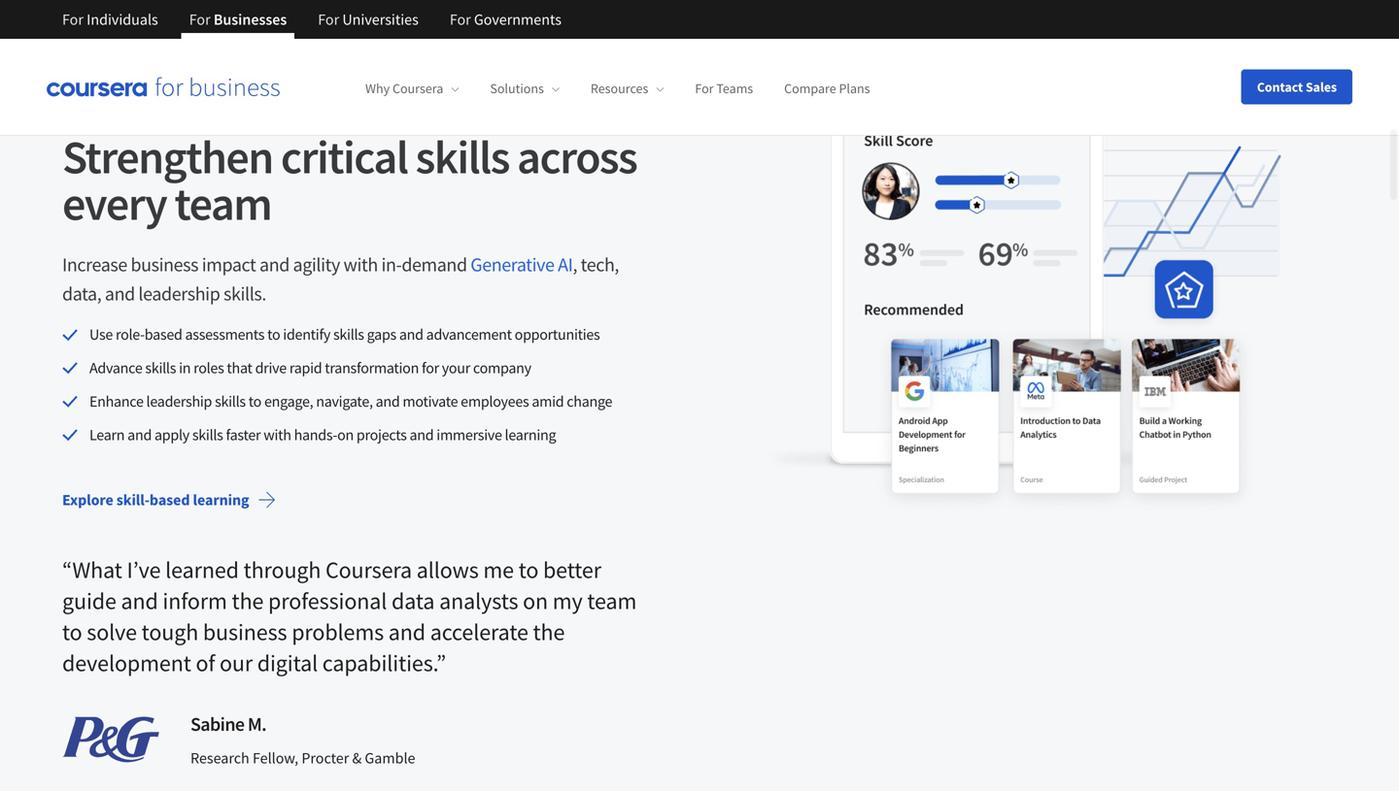 Task type: locate. For each thing, give the bounding box(es) containing it.
p&g logo image
[[62, 717, 159, 764]]

skills inside strengthen critical skills  across every team
[[415, 128, 509, 186]]

coursera right why
[[392, 80, 443, 97]]

0 vertical spatial business
[[131, 253, 198, 277]]

business up the "our"
[[203, 618, 287, 647]]

contact sales button
[[1241, 69, 1352, 104]]

0 horizontal spatial learning
[[193, 491, 249, 510]]

tough
[[142, 618, 198, 647]]

impact
[[202, 253, 256, 277]]

professional
[[268, 587, 387, 616]]

the
[[232, 587, 264, 616], [533, 618, 565, 647]]

for individuals
[[62, 10, 158, 29]]

0 horizontal spatial business
[[131, 253, 198, 277]]

of
[[196, 649, 215, 678]]

skills left in
[[145, 358, 176, 378]]

to down guide
[[62, 618, 82, 647]]

your
[[442, 358, 470, 378]]

1 horizontal spatial the
[[533, 618, 565, 647]]

m.
[[248, 713, 266, 737]]

skills
[[415, 128, 509, 186], [333, 325, 364, 345], [145, 358, 176, 378], [215, 392, 246, 411], [192, 425, 223, 445]]

to
[[267, 325, 280, 345], [248, 392, 261, 411], [519, 556, 539, 585], [62, 618, 82, 647]]

opportunities
[[515, 325, 600, 345]]

explore skill-based learning
[[62, 491, 249, 510]]

1 vertical spatial with
[[264, 425, 291, 445]]

1 vertical spatial coursera
[[326, 556, 412, 585]]

with left "in-"
[[343, 253, 378, 277]]

and
[[259, 253, 289, 277], [105, 282, 135, 306], [399, 325, 423, 345], [376, 392, 400, 411], [127, 425, 152, 445], [410, 425, 434, 445], [121, 587, 158, 616], [388, 618, 426, 647]]

through
[[243, 556, 321, 585]]

team up impact
[[174, 174, 271, 233]]

team
[[174, 174, 271, 233], [587, 587, 637, 616]]

sabine m.
[[190, 713, 266, 737]]

explore skill-based learning link
[[47, 477, 292, 524]]

for for universities
[[318, 10, 339, 29]]

for
[[422, 358, 439, 378]]

generative
[[470, 253, 554, 277]]

on down navigate,
[[337, 425, 354, 445]]

1 vertical spatial business
[[203, 618, 287, 647]]

skills down that
[[215, 392, 246, 411]]

sabine
[[190, 713, 244, 737]]

illustration of the coursera skills-first platform image
[[762, 81, 1337, 516]]

procter
[[302, 749, 349, 769]]

for left individuals
[[62, 10, 83, 29]]

governments
[[474, 10, 562, 29]]

1 vertical spatial on
[[523, 587, 548, 616]]

0 horizontal spatial with
[[264, 425, 291, 445]]

0 vertical spatial on
[[337, 425, 354, 445]]

with for in-
[[343, 253, 378, 277]]

hands-
[[294, 425, 337, 445]]

1 horizontal spatial with
[[343, 253, 378, 277]]

agility
[[293, 253, 340, 277]]

1 vertical spatial team
[[587, 587, 637, 616]]

use role-based assessments to identify skills gaps and advancement opportunities
[[89, 325, 600, 345]]

research fellow, procter & gamble
[[190, 749, 415, 769]]

leadership down in
[[146, 392, 212, 411]]

to left the 'engage,'
[[248, 392, 261, 411]]

immersive
[[436, 425, 502, 445]]

0 vertical spatial based
[[145, 325, 182, 345]]

gamble
[[365, 749, 415, 769]]

business left impact
[[131, 253, 198, 277]]

, tech, data, and leadership skills.
[[62, 253, 619, 306]]

enhance leadership skills to engage, navigate, and motivate employees amid change
[[89, 392, 612, 411]]

coursera up professional
[[326, 556, 412, 585]]

based up in
[[145, 325, 182, 345]]

business inside the 'what i've learned through coursera allows me to better guide and inform the professional data analysts on my team to solve tough business problems and accelerate the development of our digital capabilities.'
[[203, 618, 287, 647]]

compare plans link
[[784, 80, 870, 97]]

0 vertical spatial the
[[232, 587, 264, 616]]

and down motivate
[[410, 425, 434, 445]]

1 vertical spatial based
[[150, 491, 190, 510]]

business
[[131, 253, 198, 277], [203, 618, 287, 647]]

what i've learned through coursera allows me to better guide and inform the professional data analysts on my team to solve tough business problems and accelerate the development of our digital capabilities.
[[62, 556, 637, 678]]

individuals
[[87, 10, 158, 29]]

every
[[62, 174, 167, 233]]

team right my
[[587, 587, 637, 616]]

solutions
[[490, 80, 544, 97]]

1 horizontal spatial business
[[203, 618, 287, 647]]

based
[[145, 325, 182, 345], [150, 491, 190, 510]]

advance
[[89, 358, 142, 378]]

1 horizontal spatial on
[[523, 587, 548, 616]]

and right gaps on the left of page
[[399, 325, 423, 345]]

for universities
[[318, 10, 419, 29]]

based down apply
[[150, 491, 190, 510]]

and right data,
[[105, 282, 135, 306]]

for businesses
[[189, 10, 287, 29]]

advancement
[[426, 325, 512, 345]]

learning
[[505, 425, 556, 445], [193, 491, 249, 510]]

learning down faster
[[193, 491, 249, 510]]

for left teams
[[695, 80, 714, 97]]

0 vertical spatial with
[[343, 253, 378, 277]]

transformation
[[325, 358, 419, 378]]

for left universities
[[318, 10, 339, 29]]

better
[[543, 556, 601, 585]]

and up projects
[[376, 392, 400, 411]]

1 vertical spatial learning
[[193, 491, 249, 510]]

data
[[392, 587, 435, 616]]

for
[[62, 10, 83, 29], [189, 10, 210, 29], [318, 10, 339, 29], [450, 10, 471, 29], [695, 80, 714, 97]]

my
[[553, 587, 583, 616]]

on left my
[[523, 587, 548, 616]]

the down my
[[533, 618, 565, 647]]

contact sales
[[1257, 78, 1337, 96]]

upskill employees
[[62, 84, 227, 108]]

leadership down impact
[[138, 282, 220, 306]]

fellow,
[[253, 749, 298, 769]]

for left governments
[[450, 10, 471, 29]]

0 vertical spatial leadership
[[138, 282, 220, 306]]

skills down why coursera link
[[415, 128, 509, 186]]

digital
[[257, 649, 318, 678]]

0 vertical spatial team
[[174, 174, 271, 233]]

what
[[72, 556, 122, 585]]

the down through
[[232, 587, 264, 616]]

0 horizontal spatial the
[[232, 587, 264, 616]]

data,
[[62, 282, 101, 306]]

capabilities.
[[322, 649, 436, 678]]

for for businesses
[[189, 10, 210, 29]]

our
[[220, 649, 253, 678]]

motivate
[[403, 392, 458, 411]]

explore
[[62, 491, 113, 510]]

analysts
[[439, 587, 518, 616]]

generative ai link
[[470, 253, 573, 277]]

leadership inside the , tech, data, and leadership skills.
[[138, 282, 220, 306]]

in
[[179, 358, 191, 378]]

for for individuals
[[62, 10, 83, 29]]

learning down amid
[[505, 425, 556, 445]]

strengthen
[[62, 128, 273, 186]]

1 horizontal spatial learning
[[505, 425, 556, 445]]

for left businesses
[[189, 10, 210, 29]]

skills.
[[223, 282, 266, 306]]

ai
[[558, 253, 573, 277]]

with right faster
[[264, 425, 291, 445]]

0 horizontal spatial team
[[174, 174, 271, 233]]

on
[[337, 425, 354, 445], [523, 587, 548, 616]]

1 horizontal spatial team
[[587, 587, 637, 616]]



Task type: describe. For each thing, give the bounding box(es) containing it.
employees
[[132, 84, 227, 108]]

to right me
[[519, 556, 539, 585]]

employees
[[461, 392, 529, 411]]

0 horizontal spatial on
[[337, 425, 354, 445]]

sales
[[1306, 78, 1337, 96]]

engage,
[[264, 392, 313, 411]]

navigate,
[[316, 392, 373, 411]]

plans
[[839, 80, 870, 97]]

critical
[[281, 128, 408, 186]]

universities
[[342, 10, 419, 29]]

and down data
[[388, 618, 426, 647]]

that
[[227, 358, 252, 378]]

drive
[[255, 358, 287, 378]]

skills left faster
[[192, 425, 223, 445]]

amid
[[532, 392, 564, 411]]

and left apply
[[127, 425, 152, 445]]

problems
[[292, 618, 384, 647]]

banner navigation
[[47, 0, 577, 39]]

1 vertical spatial leadership
[[146, 392, 212, 411]]

role-
[[116, 325, 145, 345]]

advance skills in roles that drive rapid transformation for your company
[[89, 358, 531, 378]]

1 vertical spatial the
[[533, 618, 565, 647]]

learned
[[165, 556, 239, 585]]

and up skills. at the left
[[259, 253, 289, 277]]

resources link
[[591, 80, 664, 97]]

me
[[483, 556, 514, 585]]

accelerate
[[430, 618, 528, 647]]

skill-
[[116, 491, 150, 510]]

demand
[[402, 253, 467, 277]]

in-
[[381, 253, 402, 277]]

why
[[365, 80, 390, 97]]

change
[[567, 392, 612, 411]]

projects
[[356, 425, 407, 445]]

roles
[[193, 358, 224, 378]]

with for hands-
[[264, 425, 291, 445]]

research
[[190, 749, 249, 769]]

allows
[[417, 556, 479, 585]]

contact
[[1257, 78, 1303, 96]]

for teams link
[[695, 80, 753, 97]]

use
[[89, 325, 113, 345]]

company
[[473, 358, 531, 378]]

0 vertical spatial learning
[[505, 425, 556, 445]]

based for role-
[[145, 325, 182, 345]]

i've
[[127, 556, 161, 585]]

development
[[62, 649, 191, 678]]

solutions link
[[490, 80, 560, 97]]

and down i've
[[121, 587, 158, 616]]

why coursera link
[[365, 80, 459, 97]]

&
[[352, 749, 362, 769]]

strengthen critical skills  across every team
[[62, 128, 637, 233]]

team inside the 'what i've learned through coursera allows me to better guide and inform the professional data analysts on my team to solve tough business problems and accelerate the development of our digital capabilities.'
[[587, 587, 637, 616]]

why coursera
[[365, 80, 443, 97]]

across
[[517, 128, 637, 186]]

assessments
[[185, 325, 264, 345]]

coursera for business image
[[47, 77, 280, 97]]

tech,
[[581, 253, 619, 277]]

increase
[[62, 253, 127, 277]]

guide
[[62, 587, 116, 616]]

enhance
[[89, 392, 143, 411]]

apply
[[154, 425, 189, 445]]

,
[[573, 253, 577, 277]]

teams
[[716, 80, 753, 97]]

identify
[[283, 325, 330, 345]]

coursera inside the 'what i've learned through coursera allows me to better guide and inform the professional data analysts on my team to solve tough business problems and accelerate the development of our digital capabilities.'
[[326, 556, 412, 585]]

based for skill-
[[150, 491, 190, 510]]

inform
[[163, 587, 227, 616]]

upskill
[[62, 84, 129, 108]]

learn and apply skills faster with hands-on projects and immersive learning
[[89, 425, 556, 445]]

for for governments
[[450, 10, 471, 29]]

learn
[[89, 425, 125, 445]]

resources
[[591, 80, 648, 97]]

businesses
[[214, 10, 287, 29]]

gaps
[[367, 325, 396, 345]]

on inside the 'what i've learned through coursera allows me to better guide and inform the professional data analysts on my team to solve tough business problems and accelerate the development of our digital capabilities.'
[[523, 587, 548, 616]]

increase business impact and agility with in-demand generative ai
[[62, 253, 573, 277]]

faster
[[226, 425, 261, 445]]

for teams
[[695, 80, 753, 97]]

to left identify at the top of the page
[[267, 325, 280, 345]]

skills left gaps on the left of page
[[333, 325, 364, 345]]

and inside the , tech, data, and leadership skills.
[[105, 282, 135, 306]]

team inside strengthen critical skills  across every team
[[174, 174, 271, 233]]

rapid
[[289, 358, 322, 378]]

compare plans
[[784, 80, 870, 97]]

for governments
[[450, 10, 562, 29]]

0 vertical spatial coursera
[[392, 80, 443, 97]]

solve
[[87, 618, 137, 647]]



Task type: vqa. For each thing, say whether or not it's contained in the screenshot.
(ETL)
no



